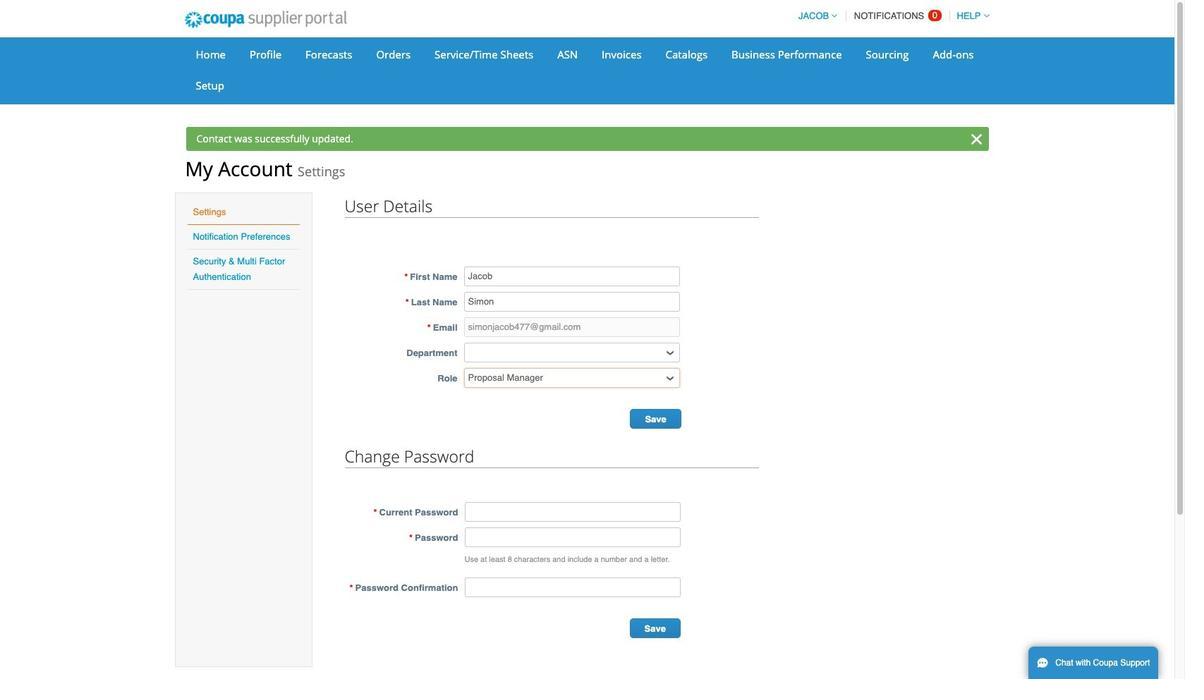 Task type: locate. For each thing, give the bounding box(es) containing it.
None text field
[[464, 267, 680, 287]]

None text field
[[464, 292, 680, 312], [464, 318, 680, 337], [464, 292, 680, 312], [464, 318, 680, 337]]

None password field
[[465, 502, 681, 522], [465, 528, 681, 548], [465, 578, 681, 598], [465, 502, 681, 522], [465, 528, 681, 548], [465, 578, 681, 598]]

navigation
[[792, 2, 990, 30]]

coupa supplier portal image
[[175, 2, 356, 37]]



Task type: vqa. For each thing, say whether or not it's contained in the screenshot.
password field
yes



